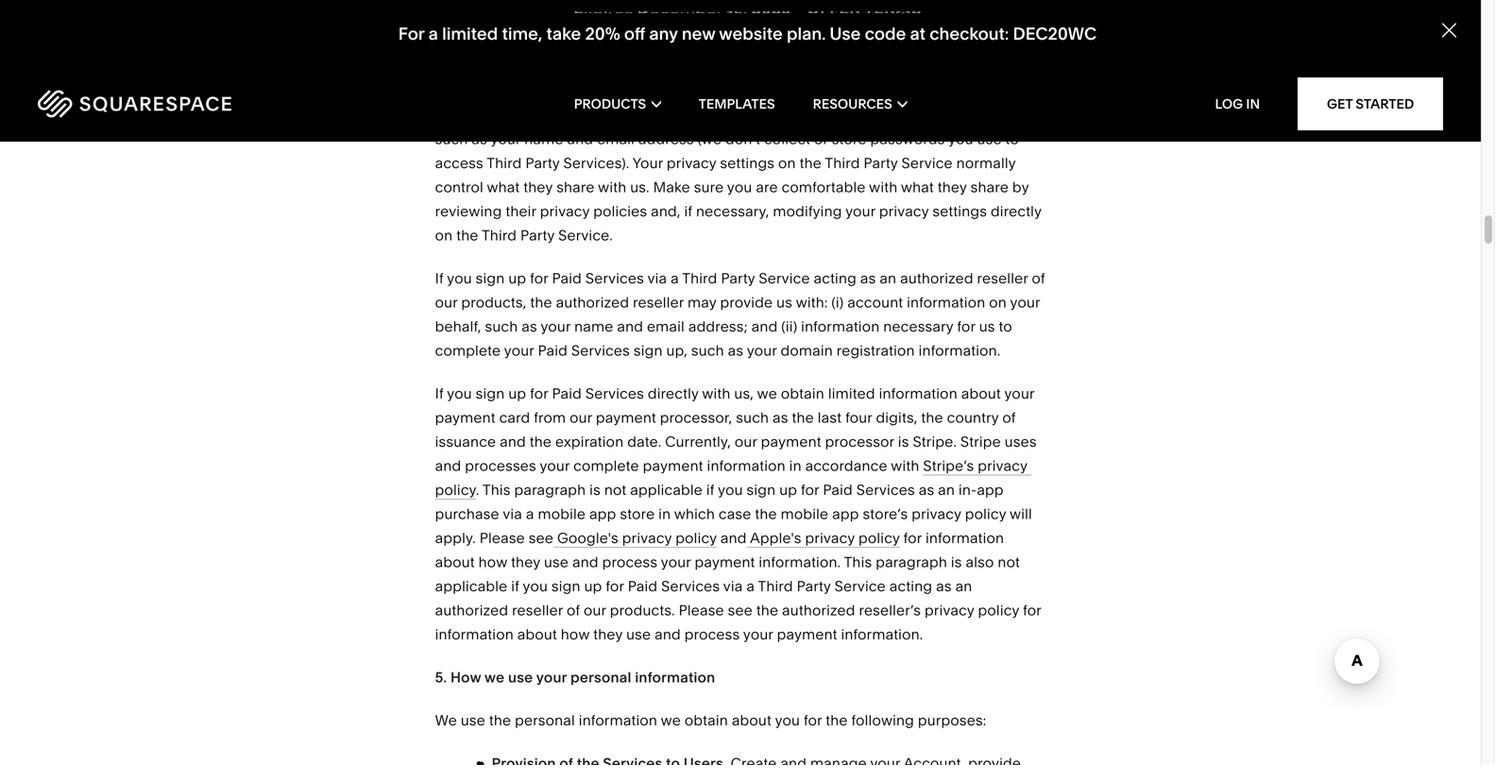 Task type: describe. For each thing, give the bounding box(es) containing it.
and down card
[[500, 433, 526, 451]]

our inside 'for information about how they use and process your payment information. this paragraph is also not applicable if you sign up for paid services via a third party service acting as an authorized reseller of our products. please see the authorized reseller's privacy policy for information about how they use and process your payment information.'
[[584, 602, 606, 619]]

necessary
[[884, 318, 954, 336]]

and down case
[[721, 530, 747, 547]]

1 vertical spatial us
[[777, 294, 793, 311]]

our up the stripe's privacy policy
[[735, 433, 757, 451]]

address;
[[689, 318, 748, 336]]

1 vertical spatial process
[[685, 626, 740, 643]]

service up the collect
[[740, 106, 791, 124]]

services left up, at the top
[[571, 342, 630, 360]]

party down dec20wc
[[1010, 82, 1045, 100]]

see inside 'for information about how they use and process your payment information. this paragraph is also not applicable if you sign up for paid services via a third party service acting as an authorized reseller of our products. please see the authorized reseller's privacy policy for information about how they use and process your payment information.'
[[728, 602, 753, 619]]

currently,
[[665, 433, 731, 451]]

see inside . this paragraph is not applicable if you sign up for paid services as an in-app purchase via a mobile app store in which case the mobile app store's privacy policy will apply. please see
[[529, 530, 554, 547]]

processor
[[825, 433, 895, 451]]

via inside if you sign up for paid services via a third party service acting as an authorized reseller of our products, the authorized reseller may provide us with: (i) account information on your behalf, such as your name and email address; and (ii) information necessary for us to complete your paid services sign up, such as your domain registration information.
[[648, 270, 667, 287]]

log             in link
[[1215, 96, 1260, 112]]

our inside if you sign up for paid services via a third party service acting as an authorized reseller of our products, the authorized reseller may provide us with: (i) account information on your behalf, such as your name and email address; and (ii) information necessary for us to complete your paid services sign up, such as your domain registration information.
[[435, 294, 458, 311]]

in inside . this paragraph is not applicable if you sign up for paid services as an in-app purchase via a mobile app store in which case the mobile app store's privacy policy will apply. please see
[[659, 506, 671, 523]]

you inside if you sign up for paid services directly with us, we obtain limited information about your payment card from our payment processor, such as the last four digits, the country of issuance and the expiration date. currently, our payment processor is stripe. stripe uses and processes your complete payment information in accordance with
[[447, 385, 472, 403]]

email inside if you use a third party service (such as google) to register for an account, the third party service may provide us with your third party service account information on your behalf, such as your name and email address (we don't collect or store passwords you use to access third party services). your privacy settings on the third party service normally control what they share with us. make sure you are comfortable with what they share by reviewing their privacy policies and, if necessary, modifying your privacy settings directly on the third party service.
[[597, 131, 635, 148]]

paid inside 'for information about how they use and process your payment information. this paragraph is also not applicable if you sign up for paid services via a third party service acting as an authorized reseller of our products. please see the authorized reseller's privacy policy for information about how they use and process your payment information.'
[[628, 578, 658, 595]]

behalf, inside if you use a third party service (such as google) to register for an account, the third party service may provide us with your third party service account information on your behalf, such as your name and email address (we don't collect or store passwords you use to access third party services). your privacy settings on the third party service normally control what they share with us. make sure you are comfortable with what they share by reviewing their privacy policies and, if necessary, modifying your privacy settings directly on the third party service.
[[992, 106, 1038, 124]]

use
[[830, 23, 861, 43]]

obtained
[[599, 39, 661, 57]]

new
[[682, 23, 715, 43]]

we inside if you sign up for paid services directly with us, we obtain limited information about your payment card from our payment processor, such as the last four digits, the country of issuance and the expiration date. currently, our payment processor is stripe. stripe uses and processes your complete payment information in accordance with
[[757, 385, 777, 403]]

with down stripe.
[[891, 457, 920, 475]]

privacy right apple's
[[805, 530, 855, 547]]

such down "products,"
[[485, 318, 518, 336]]

information down 5. how we use your personal information
[[579, 712, 658, 729]]

2 horizontal spatial reseller
[[977, 270, 1028, 287]]

website
[[719, 23, 783, 43]]

checkout:
[[930, 23, 1009, 43]]

sure
[[694, 179, 724, 196]]

acting inside 'for information about how they use and process your payment information. this paragraph is also not applicable if you sign up for paid services via a third party service acting as an authorized reseller of our products. please see the authorized reseller's privacy policy for information about how they use and process your payment information.'
[[890, 578, 933, 595]]

information down (i)
[[801, 318, 880, 336]]

use down products.
[[626, 626, 651, 643]]

as inside 'for information about how they use and process your payment information. this paragraph is also not applicable if you sign up for paid services via a third party service acting as an authorized reseller of our products. please see the authorized reseller's privacy policy for information about how they use and process your payment information.'
[[936, 578, 952, 595]]

passwords
[[871, 131, 945, 148]]

with left us,
[[702, 385, 731, 403]]

1 vertical spatial reseller
[[633, 294, 684, 311]]

use up normally
[[977, 131, 1002, 148]]

date.
[[627, 433, 662, 451]]

policy inside the stripe's privacy policy
[[435, 481, 476, 499]]

name inside if you sign up for paid services via a third party service acting as an authorized reseller of our products, the authorized reseller may provide us with: (i) account information on your behalf, such as your name and email address; and (ii) information necessary for us to complete your paid services sign up, such as your domain registration information.
[[574, 318, 614, 336]]

c.
[[435, 39, 447, 57]]

if you sign up for paid services directly with us, we obtain limited information about your payment card from our payment processor, such as the last four digits, the country of issuance and the expiration date. currently, our payment processor is stripe. stripe uses and processes your complete payment information in accordance with
[[435, 385, 1041, 475]]

google's
[[557, 530, 619, 547]]

address
[[639, 131, 694, 148]]

party up their
[[526, 155, 560, 172]]

service up access
[[435, 106, 486, 124]]

dec20wc
[[1013, 23, 1097, 43]]

card
[[499, 409, 530, 427]]

up,
[[666, 342, 688, 360]]

services).
[[563, 155, 629, 172]]

service down passwords
[[902, 155, 953, 172]]

use down the google's
[[544, 554, 569, 571]]

0 vertical spatial from
[[664, 39, 697, 57]]

0 horizontal spatial app
[[589, 506, 616, 523]]

authorized down "service."
[[556, 294, 629, 311]]

up inside if you sign up for paid services directly with us, we obtain limited information about your payment card from our payment processor, such as the last four digits, the country of issuance and the expiration date. currently, our payment processor is stripe. stripe uses and processes your complete payment information in accordance with
[[509, 385, 526, 403]]

authorized up "necessary"
[[900, 270, 974, 287]]

squarespace logo image
[[38, 90, 231, 118]]

a right the for
[[429, 23, 438, 43]]

in
[[1246, 96, 1260, 112]]

and down the google's
[[572, 554, 599, 571]]

the inside . this paragraph is not applicable if you sign up for paid services as an in-app purchase via a mobile app store in which case the mobile app store's privacy policy will apply. please see
[[755, 506, 777, 523]]

started
[[1356, 96, 1414, 112]]

information up 'how'
[[435, 626, 514, 643]]

0 vertical spatial personal
[[571, 669, 632, 686]]

our up expiration
[[570, 409, 592, 427]]

information up . this paragraph is not applicable if you sign up for paid services as an in-app purchase via a mobile app store in which case the mobile app store's privacy policy will apply. please see
[[707, 457, 786, 475]]

sign up "products,"
[[476, 270, 505, 287]]

the up stripe.
[[921, 409, 943, 427]]

the left last
[[792, 409, 814, 427]]

apple's
[[750, 530, 802, 547]]

about inside if you sign up for paid services directly with us, we obtain limited information about your payment card from our payment processor, such as the last four digits, the country of issuance and the expiration date. currently, our payment processor is stripe. stripe uses and processes your complete payment information in accordance with
[[961, 385, 1001, 403]]

acting inside if you sign up for paid services via a third party service acting as an authorized reseller of our products, the authorized reseller may provide us with: (i) account information on your behalf, such as your name and email address; and (ii) information necessary for us to complete your paid services sign up, such as your domain registration information.
[[814, 270, 857, 287]]

and left (ii)
[[752, 318, 778, 336]]

registration
[[837, 342, 915, 360]]

. this paragraph is not applicable if you sign up for paid services as an in-app purchase via a mobile app store in which case the mobile app store's privacy policy will apply. please see
[[435, 481, 1036, 547]]

apple's privacy policy link
[[747, 530, 900, 548]]

of inside 'for information about how they use and process your payment information. this paragraph is also not applicable if you sign up for paid services via a third party service acting as an authorized reseller of our products. please see the authorized reseller's privacy policy for information about how they use and process your payment information.'
[[567, 602, 580, 619]]

a inside . this paragraph is not applicable if you sign up for paid services as an in-app purchase via a mobile app store in which case the mobile app store's privacy policy will apply. please see
[[526, 506, 534, 523]]

store's
[[863, 506, 908, 523]]

their
[[506, 203, 536, 220]]

party down their
[[521, 227, 555, 244]]

1 vertical spatial obtain
[[685, 712, 728, 729]]

don't
[[726, 131, 761, 148]]

(ii)
[[782, 318, 798, 336]]

policy inside 'for information about how they use and process your payment information. this paragraph is also not applicable if you sign up for paid services via a third party service acting as an authorized reseller of our products. please see the authorized reseller's privacy policy for information about how they use and process your payment information.'
[[978, 602, 1020, 619]]

log             in
[[1215, 96, 1260, 112]]

domain
[[781, 342, 833, 360]]

privacy right the google's
[[622, 530, 672, 547]]

2 vertical spatial information.
[[841, 626, 923, 643]]

case
[[719, 506, 751, 523]]

such inside if you sign up for paid services directly with us, we obtain limited information about your payment card from our payment processor, such as the last four digits, the country of issuance and the expiration date. currently, our payment processor is stripe. stripe uses and processes your complete payment information in accordance with
[[736, 409, 769, 427]]

this inside 'for information about how they use and process your payment information. this paragraph is also not applicable if you sign up for paid services via a third party service acting as an authorized reseller of our products. please see the authorized reseller's privacy policy for information about how they use and process your payment information.'
[[844, 554, 872, 571]]

1 vertical spatial information.
[[759, 554, 841, 571]]

the left following
[[826, 712, 848, 729]]

information up "necessary"
[[907, 294, 986, 311]]

products.
[[610, 602, 675, 619]]

store inside . this paragraph is not applicable if you sign up for paid services as an in-app purchase via a mobile app store in which case the mobile app store's privacy policy will apply. please see
[[620, 506, 655, 523]]

1 vertical spatial to
[[1006, 131, 1019, 148]]

google's privacy policy and apple's privacy policy
[[554, 530, 900, 547]]

purchase
[[435, 506, 499, 523]]

necessary,
[[696, 203, 769, 220]]

with up 'policies'
[[598, 179, 627, 196]]

third up comfortable
[[825, 155, 860, 172]]

for inside if you sign up for paid services directly with us, we obtain limited information about your payment card from our payment processor, such as the last four digits, the country of issuance and the expiration date. currently, our payment processor is stripe. stripe uses and processes your complete payment information in accordance with
[[530, 385, 548, 403]]

with:
[[796, 294, 828, 311]]

sign left up, at the top
[[634, 342, 663, 360]]

any
[[649, 23, 678, 43]]

if inside . this paragraph is not applicable if you sign up for paid services as an in-app purchase via a mobile app store in which case the mobile app store's privacy policy will apply. please see
[[707, 481, 715, 499]]

third inside if you sign up for paid services via a third party service acting as an authorized reseller of our products, the authorized reseller may provide us with: (i) account information on your behalf, such as your name and email address; and (ii) information necessary for us to complete your paid services sign up, such as your domain registration information.
[[682, 270, 717, 287]]

products button
[[574, 66, 661, 142]]

this inside . this paragraph is not applicable if you sign up for paid services as an in-app purchase via a mobile app store in which case the mobile app store's privacy policy will apply. please see
[[483, 481, 511, 499]]

in-
[[959, 481, 977, 499]]

you inside . this paragraph is not applicable if you sign up for paid services as an in-app purchase via a mobile app store in which case the mobile app store's privacy policy will apply. please see
[[718, 481, 743, 499]]

products,
[[461, 294, 527, 311]]

products
[[574, 96, 646, 112]]

use down personal
[[476, 82, 500, 100]]

use right 'how'
[[508, 669, 533, 686]]

party up "(we"
[[702, 106, 737, 124]]

0 horizontal spatial settings
[[720, 155, 775, 172]]

20%
[[585, 23, 620, 43]]

up inside 'for information about how they use and process your payment information. this paragraph is also not applicable if you sign up for paid services via a third party service acting as an authorized reseller of our products. please see the authorized reseller's privacy policy for information about how they use and process your payment information.'
[[584, 578, 602, 595]]

the right account,
[[946, 82, 968, 100]]

the inside 'for information about how they use and process your payment information. this paragraph is also not applicable if you sign up for paid services via a third party service acting as an authorized reseller of our products. please see the authorized reseller's privacy policy for information about how they use and process your payment information.'
[[757, 602, 779, 619]]

complete for your
[[435, 342, 501, 360]]

stripe's privacy policy
[[435, 457, 1032, 499]]

expiration
[[555, 433, 624, 451]]

2 mobile from the left
[[781, 506, 829, 523]]

0 vertical spatial limited
[[442, 23, 498, 43]]

information up digits,
[[879, 385, 958, 403]]

limited inside if you sign up for paid services directly with us, we obtain limited information about your payment card from our payment processor, such as the last four digits, the country of issuance and the expiration date. currently, our payment processor is stripe. stripe uses and processes your complete payment information in accordance with
[[828, 385, 875, 403]]

with up the services).
[[598, 106, 627, 124]]

party down passwords
[[864, 155, 898, 172]]

privacy inside the stripe's privacy policy
[[978, 457, 1028, 475]]

squarespace logo link
[[38, 90, 319, 118]]

information right personal
[[515, 39, 595, 57]]

also
[[966, 554, 994, 571]]

comfortable
[[782, 179, 866, 196]]

0 vertical spatial process
[[602, 554, 658, 571]]

at
[[910, 23, 926, 43]]

via inside 'for information about how they use and process your payment information. this paragraph is also not applicable if you sign up for paid services via a third party service acting as an authorized reseller of our products. please see the authorized reseller's privacy policy for information about how they use and process your payment information.'
[[723, 578, 743, 595]]

if inside 'for information about how they use and process your payment information. this paragraph is also not applicable if you sign up for paid services via a third party service acting as an authorized reseller of our products. please see the authorized reseller's privacy policy for information about how they use and process your payment information.'
[[511, 578, 519, 595]]

account inside if you sign up for paid services via a third party service acting as an authorized reseller of our products, the authorized reseller may provide us with: (i) account information on your behalf, such as your name and email address; and (ii) information necessary for us to complete your paid services sign up, such as your domain registration information.
[[848, 294, 903, 311]]

is inside 'for information about how they use and process your payment information. this paragraph is also not applicable if you sign up for paid services via a third party service acting as an authorized reseller of our products. please see the authorized reseller's privacy policy for information about how they use and process your payment information.'
[[951, 554, 962, 571]]

third down the time,
[[516, 82, 551, 100]]

accordance
[[805, 457, 888, 475]]

you inside if you sign up for paid services via a third party service acting as an authorized reseller of our products, the authorized reseller may provide us with: (i) account information on your behalf, such as your name and email address; and (ii) information necessary for us to complete your paid services sign up, such as your domain registration information.
[[447, 270, 472, 287]]

you inside 'for information about how they use and process your payment information. this paragraph is also not applicable if you sign up for paid services via a third party service acting as an authorized reseller of our products. please see the authorized reseller's privacy policy for information about how they use and process your payment information.'
[[523, 578, 548, 595]]

and down products.
[[655, 626, 681, 643]]

personal
[[451, 39, 511, 57]]

directly inside if you sign up for paid services directly with us, we obtain limited information about your payment card from our payment processor, such as the last four digits, the country of issuance and the expiration date. currently, our payment processor is stripe. stripe uses and processes your complete payment information in accordance with
[[648, 385, 699, 403]]

0 vertical spatial how
[[479, 554, 507, 571]]

log
[[1215, 96, 1243, 112]]

of inside if you sign up for paid services directly with us, we obtain limited information about your payment card from our payment processor, such as the last four digits, the country of issuance and the expiration date. currently, our payment processor is stripe. stripe uses and processes your complete payment information in accordance with
[[1003, 409, 1016, 427]]

which
[[674, 506, 715, 523]]

sign inside if you sign up for paid services directly with us, we obtain limited information about your payment card from our payment processor, such as the last four digits, the country of issuance and the expiration date. currently, our payment processor is stripe. stripe uses and processes your complete payment information in accordance with
[[476, 385, 505, 403]]

1 vertical spatial personal
[[515, 712, 575, 729]]

collect
[[764, 131, 811, 148]]

with down passwords
[[869, 179, 898, 196]]

make
[[653, 179, 690, 196]]

last
[[818, 409, 842, 427]]

such down address;
[[691, 342, 724, 360]]

applicable inside 'for information about how they use and process your payment information. this paragraph is also not applicable if you sign up for paid services via a third party service acting as an authorized reseller of our products. please see the authorized reseller's privacy policy for information about how they use and process your payment information.'
[[435, 578, 508, 595]]

service.
[[558, 227, 613, 244]]

google)
[[707, 82, 762, 100]]

privacy up "service."
[[540, 203, 590, 220]]

1 horizontal spatial we
[[661, 712, 681, 729]]

and left address;
[[617, 318, 643, 336]]

processor,
[[660, 409, 733, 427]]

google's privacy policy link
[[554, 530, 717, 548]]

stripe's
[[923, 457, 974, 475]]

services inside 'for information about how they use and process your payment information. this paragraph is also not applicable if you sign up for paid services via a third party service acting as an authorized reseller of our products. please see the authorized reseller's privacy policy for information about how they use and process your payment information.'
[[661, 578, 720, 595]]

service inside if you sign up for paid services via a third party service acting as an authorized reseller of our products, the authorized reseller may provide us with: (i) account information on your behalf, such as your name and email address; and (ii) information necessary for us to complete your paid services sign up, such as your domain registration information.
[[759, 270, 810, 287]]

modifying
[[773, 203, 842, 220]]

purposes:
[[918, 712, 987, 729]]

how
[[451, 669, 481, 686]]

1 vertical spatial we
[[485, 669, 505, 686]]

sign inside 'for information about how they use and process your payment information. this paragraph is also not applicable if you sign up for paid services via a third party service acting as an authorized reseller of our products. please see the authorized reseller's privacy policy for information about how they use and process your payment information.'
[[552, 578, 581, 595]]

processes
[[465, 457, 536, 475]]

applicable inside . this paragraph is not applicable if you sign up for paid services as an in-app purchase via a mobile app store in which case the mobile app store's privacy policy will apply. please see
[[630, 481, 703, 499]]

and down 'issuance'
[[435, 457, 461, 475]]

not inside 'for information about how they use and process your payment information. this paragraph is also not applicable if you sign up for paid services via a third party service acting as an authorized reseller of our products. please see the authorized reseller's privacy policy for information about how they use and process your payment information.'
[[998, 554, 1020, 571]]

an inside . this paragraph is not applicable if you sign up for paid services as an in-app purchase via a mobile app store in which case the mobile app store's privacy policy will apply. please see
[[938, 481, 955, 499]]

the right we on the bottom
[[489, 712, 511, 729]]

the down card
[[530, 433, 552, 451]]

if for if you sign up for paid services directly with us, we obtain limited information about your payment card from our payment processor, such as the last four digits, the country of issuance and the expiration date. currently, our payment processor is stripe. stripe uses and processes your complete payment information in accordance with
[[435, 385, 444, 403]]

third down checkout:
[[972, 82, 1007, 100]]

following
[[852, 712, 914, 729]]

a inside 'for information about how they use and process your payment information. this paragraph is also not applicable if you sign up for paid services via a third party service acting as an authorized reseller of our products. please see the authorized reseller's privacy policy for information about how they use and process your payment information.'
[[747, 578, 755, 595]]



Task type: vqa. For each thing, say whether or not it's contained in the screenshot.
Any
yes



Task type: locate. For each thing, give the bounding box(es) containing it.
2 horizontal spatial of
[[1032, 270, 1045, 287]]

if down c.
[[435, 82, 444, 100]]

settings
[[720, 155, 775, 172], [933, 203, 987, 220]]

take
[[547, 23, 581, 43]]

services
[[586, 270, 644, 287], [571, 342, 630, 360], [586, 385, 644, 403], [857, 481, 915, 499], [661, 578, 720, 595]]

1 horizontal spatial obtain
[[781, 385, 825, 403]]

in inside if you sign up for paid services directly with us, we obtain limited information about your payment card from our payment processor, such as the last four digits, the country of issuance and the expiration date. currently, our payment processor is stripe. stripe uses and processes your complete payment information in accordance with
[[789, 457, 802, 475]]

1 vertical spatial may
[[688, 294, 717, 311]]

0 vertical spatial this
[[483, 481, 511, 499]]

normally
[[957, 155, 1016, 172]]

1 horizontal spatial paragraph
[[876, 554, 947, 571]]

directly
[[991, 203, 1042, 220], [648, 385, 699, 403]]

reviewing
[[435, 203, 502, 220]]

templates
[[699, 96, 775, 112]]

paid
[[552, 270, 582, 287], [538, 342, 568, 360], [552, 385, 582, 403], [823, 481, 853, 499], [628, 578, 658, 595]]

and,
[[651, 203, 681, 220]]

we
[[435, 712, 457, 729]]

issuance
[[435, 433, 496, 451]]

provide inside if you use a third party service (such as google) to register for an account, the third party service may provide us with your third party service account information on your behalf, such as your name and email address (we don't collect or store passwords you use to access third party services). your privacy settings on the third party service normally control what they share with us. make sure you are comfortable with what they share by reviewing their privacy policies and, if necessary, modifying your privacy settings directly on the third party service.
[[523, 106, 575, 124]]

5. how we use your personal information
[[435, 669, 715, 686]]

if for if you use a third party service (such as google) to register for an account, the third party service may provide us with your third party service account information on your behalf, such as your name and email address (we don't collect or store passwords you use to access third party services). your privacy settings on the third party service normally control what they share with us. make sure you are comfortable with what they share by reviewing their privacy policies and, if necessary, modifying your privacy settings directly on the third party service.
[[435, 82, 444, 100]]

0 horizontal spatial store
[[620, 506, 655, 523]]

paragraph up reseller's
[[876, 554, 947, 571]]

0 horizontal spatial this
[[483, 481, 511, 499]]

paid inside if you sign up for paid services directly with us, we obtain limited information about your payment card from our payment processor, such as the last four digits, the country of issuance and the expiration date. currently, our payment processor is stripe. stripe uses and processes your complete payment information in accordance with
[[552, 385, 582, 403]]

stripe
[[961, 433, 1001, 451]]

if you use a third party service (such as google) to register for an account, the third party service may provide us with your third party service account information on your behalf, such as your name and email address (we don't collect or store passwords you use to access third party services). your privacy settings on the third party service normally control what they share with us. make sure you are comfortable with what they share by reviewing their privacy policies and, if necessary, modifying your privacy settings directly on the third party service.
[[435, 82, 1048, 244]]

services inside if you sign up for paid services directly with us, we obtain limited information about your payment card from our payment processor, such as the last four digits, the country of issuance and the expiration date. currently, our payment processor is stripe. stripe uses and processes your complete payment information in accordance with
[[586, 385, 644, 403]]

0 horizontal spatial in
[[659, 506, 671, 523]]

2 horizontal spatial is
[[951, 554, 962, 571]]

an left account,
[[861, 82, 878, 100]]

if
[[684, 203, 693, 220], [707, 481, 715, 499], [511, 578, 519, 595]]

via
[[648, 270, 667, 287], [503, 506, 522, 523], [723, 578, 743, 595]]

paragraph down the processes
[[514, 481, 586, 499]]

get started link
[[1298, 77, 1443, 130]]

for information about how they use and process your payment information. this paragraph is also not applicable if you sign up for paid services via a third party service acting as an authorized reseller of our products. please see the authorized reseller's privacy policy for information about how they use and process your payment information.
[[435, 530, 1045, 643]]

0 horizontal spatial paragraph
[[514, 481, 586, 499]]

1 horizontal spatial reseller
[[633, 294, 684, 311]]

obtain inside if you sign up for paid services directly with us, we obtain limited information about your payment card from our payment processor, such as the last four digits, the country of issuance and the expiration date. currently, our payment processor is stripe. stripe uses and processes your complete payment information in accordance with
[[781, 385, 825, 403]]

privacy inside 'for information about how they use and process your payment information. this paragraph is also not applicable if you sign up for paid services via a third party service acting as an authorized reseller of our products. please see the authorized reseller's privacy policy for information about how they use and process your payment information.'
[[925, 602, 975, 619]]

services down "service."
[[586, 270, 644, 287]]

1 vertical spatial this
[[844, 554, 872, 571]]

policy up the purchase
[[435, 481, 476, 499]]

email inside if you sign up for paid services via a third party service acting as an authorized reseller of our products, the authorized reseller may provide us with: (i) account information on your behalf, such as your name and email address; and (ii) information necessary for us to complete your paid services sign up, such as your domain registration information.
[[647, 318, 685, 336]]

1 horizontal spatial provide
[[720, 294, 773, 311]]

templates link
[[699, 66, 775, 142]]

policy inside . this paragraph is not applicable if you sign up for paid services as an in-app purchase via a mobile app store in which case the mobile app store's privacy policy will apply. please see
[[965, 506, 1007, 523]]

1 vertical spatial limited
[[828, 385, 875, 403]]

up down the google's
[[584, 578, 602, 595]]

limited up four
[[828, 385, 875, 403]]

with
[[598, 106, 627, 124], [598, 179, 627, 196], [869, 179, 898, 196], [702, 385, 731, 403], [891, 457, 920, 475]]

(i)
[[832, 294, 844, 311]]

is inside if you sign up for paid services directly with us, we obtain limited information about your payment card from our payment processor, such as the last four digits, the country of issuance and the expiration date. currently, our payment processor is stripe. stripe uses and processes your complete payment information in accordance with
[[898, 433, 909, 451]]

off
[[624, 23, 645, 43]]

service inside 'for information about how they use and process your payment information. this paragraph is also not applicable if you sign up for paid services via a third party service acting as an authorized reseller of our products. please see the authorized reseller's privacy policy for information about how they use and process your payment information.'
[[835, 578, 886, 595]]

reseller up 5. how we use your personal information
[[512, 602, 563, 619]]

your
[[630, 106, 660, 124], [958, 106, 988, 124], [491, 131, 521, 148], [846, 203, 876, 220], [1010, 294, 1040, 311], [541, 318, 571, 336], [504, 342, 534, 360], [747, 342, 777, 360], [1005, 385, 1035, 403], [540, 457, 570, 475], [661, 554, 691, 571], [743, 626, 773, 643], [536, 669, 567, 686]]

as inside . this paragraph is not applicable if you sign up for paid services as an in-app purchase via a mobile app store in which case the mobile app store's privacy policy will apply. please see
[[919, 481, 935, 499]]

for a limited time, take 20% off any new website plan. use code at checkout: dec20wc
[[398, 23, 1097, 43]]

store right or
[[832, 131, 867, 148]]

third up address
[[664, 106, 699, 124]]

1 vertical spatial behalf,
[[435, 318, 481, 336]]

plan.
[[787, 23, 826, 43]]

an inside if you use a third party service (such as google) to register for an account, the third party service may provide us with your third party service account information on your behalf, such as your name and email address (we don't collect or store passwords you use to access third party services). your privacy settings on the third party service normally control what they share with us. make sure you are comfortable with what they share by reviewing their privacy policies and, if necessary, modifying your privacy settings directly on the third party service.
[[861, 82, 878, 100]]

1 if from the top
[[435, 82, 444, 100]]

0 horizontal spatial mobile
[[538, 506, 586, 523]]

0 horizontal spatial provide
[[523, 106, 575, 124]]

paragraph
[[514, 481, 586, 499], [876, 554, 947, 571]]

privacy down passwords
[[879, 203, 929, 220]]

app up apple's privacy policy link
[[832, 506, 859, 523]]

if up 'issuance'
[[435, 385, 444, 403]]

policy down store's
[[859, 530, 900, 547]]

please inside 'for information about how they use and process your payment information. this paragraph is also not applicable if you sign up for paid services via a third party service acting as an authorized reseller of our products. please see the authorized reseller's privacy policy for information about how they use and process your payment information.'
[[679, 602, 724, 619]]

1 horizontal spatial this
[[844, 554, 872, 571]]

1 vertical spatial email
[[647, 318, 685, 336]]

the up apple's
[[755, 506, 777, 523]]

c. personal information obtained from other sources
[[435, 39, 796, 57]]

1 horizontal spatial email
[[647, 318, 685, 336]]

services inside . this paragraph is not applicable if you sign up for paid services as an in-app purchase via a mobile app store in which case the mobile app store's privacy policy will apply. please see
[[857, 481, 915, 499]]

privacy up sure
[[667, 155, 717, 172]]

via down google's privacy policy and apple's privacy policy
[[723, 578, 743, 595]]

third right access
[[487, 155, 522, 172]]

information up passwords
[[854, 106, 933, 124]]

0 vertical spatial us
[[579, 106, 595, 124]]

acting
[[814, 270, 857, 287], [890, 578, 933, 595]]

account right (i)
[[848, 294, 903, 311]]

1 vertical spatial if
[[707, 481, 715, 499]]

party down apple's privacy policy link
[[797, 578, 831, 595]]

1 horizontal spatial behalf,
[[992, 106, 1038, 124]]

(such
[[647, 82, 684, 100]]

if you sign up for paid services via a third party service acting as an authorized reseller of our products, the authorized reseller may provide us with: (i) account information on your behalf, such as your name and email address; and (ii) information necessary for us to complete your paid services sign up, such as your domain registration information.
[[435, 270, 1049, 360]]

information. down reseller's
[[841, 626, 923, 643]]

a
[[429, 23, 438, 43], [504, 82, 512, 100], [671, 270, 679, 287], [526, 506, 534, 523], [747, 578, 755, 595]]

0 vertical spatial not
[[604, 481, 627, 499]]

via inside . this paragraph is not applicable if you sign up for paid services as an in-app purchase via a mobile app store in which case the mobile app store's privacy policy will apply. please see
[[503, 506, 522, 523]]

0 horizontal spatial via
[[503, 506, 522, 523]]

store
[[832, 131, 867, 148], [620, 506, 655, 523]]

0 vertical spatial see
[[529, 530, 554, 547]]

paragraph inside 'for information about how they use and process your payment information. this paragraph is also not applicable if you sign up for paid services via a third party service acting as an authorized reseller of our products. please see the authorized reseller's privacy policy for information about how they use and process your payment information.'
[[876, 554, 947, 571]]

0 horizontal spatial we
[[485, 669, 505, 686]]

on inside if you sign up for paid services via a third party service acting as an authorized reseller of our products, the authorized reseller may provide us with: (i) account information on your behalf, such as your name and email address; and (ii) information necessary for us to complete your paid services sign up, such as your domain registration information.
[[989, 294, 1007, 311]]

if inside if you sign up for paid services via a third party service acting as an authorized reseller of our products, the authorized reseller may provide us with: (i) account information on your behalf, such as your name and email address; and (ii) information necessary for us to complete your paid services sign up, such as your domain registration information.
[[435, 270, 444, 287]]

1 horizontal spatial via
[[648, 270, 667, 287]]

0 vertical spatial we
[[757, 385, 777, 403]]

by
[[1013, 179, 1029, 196]]

on
[[937, 106, 954, 124], [778, 155, 796, 172], [435, 227, 453, 244], [989, 294, 1007, 311]]

resources button
[[813, 66, 907, 142]]

is left also
[[951, 554, 962, 571]]

1 vertical spatial if
[[435, 270, 444, 287]]

not right also
[[998, 554, 1020, 571]]

third inside 'for information about how they use and process your payment information. this paragraph is also not applicable if you sign up for paid services via a third party service acting as an authorized reseller of our products. please see the authorized reseller's privacy policy for information about how they use and process your payment information.'
[[758, 578, 793, 595]]

mobile up apple's privacy policy link
[[781, 506, 829, 523]]

is inside . this paragraph is not applicable if you sign up for paid services as an in-app purchase via a mobile app store in which case the mobile app store's privacy policy will apply. please see
[[590, 481, 601, 499]]

0 vertical spatial may
[[490, 106, 519, 124]]

1 horizontal spatial directly
[[991, 203, 1042, 220]]

policies
[[593, 203, 647, 220]]

party
[[554, 82, 589, 100], [1010, 82, 1045, 100], [702, 106, 737, 124], [526, 155, 560, 172], [864, 155, 898, 172], [521, 227, 555, 244], [721, 270, 755, 287], [797, 578, 831, 595]]

0 vertical spatial paragraph
[[514, 481, 586, 499]]

personal down 5. how we use your personal information
[[515, 712, 575, 729]]

we use the personal information we obtain about you for the following purposes:
[[435, 712, 987, 729]]

5.
[[435, 669, 447, 686]]

1 vertical spatial complete
[[574, 457, 639, 475]]

as inside if you sign up for paid services directly with us, we obtain limited information about your payment card from our payment processor, such as the last four digits, the country of issuance and the expiration date. currently, our payment processor is stripe. stripe uses and processes your complete payment information in accordance with
[[773, 409, 788, 427]]

from right card
[[534, 409, 566, 427]]

in left which
[[659, 506, 671, 523]]

use right we on the bottom
[[461, 712, 486, 729]]

us,
[[734, 385, 754, 403]]

behalf, down "products,"
[[435, 318, 481, 336]]

access
[[435, 155, 484, 172]]

us up the services).
[[579, 106, 595, 124]]

or
[[814, 131, 828, 148]]

an inside if you sign up for paid services via a third party service acting as an authorized reseller of our products, the authorized reseller may provide us with: (i) account information on your behalf, such as your name and email address; and (ii) information necessary for us to complete your paid services sign up, such as your domain registration information.
[[880, 270, 897, 287]]

2 horizontal spatial app
[[977, 481, 1004, 499]]

paragraph inside . this paragraph is not applicable if you sign up for paid services as an in-app purchase via a mobile app store in which case the mobile app store's privacy policy will apply. please see
[[514, 481, 586, 499]]

sign inside . this paragraph is not applicable if you sign up for paid services as an in-app purchase via a mobile app store in which case the mobile app store's privacy policy will apply. please see
[[747, 481, 776, 499]]

0 horizontal spatial applicable
[[435, 578, 508, 595]]

(we
[[698, 131, 722, 148]]

0 vertical spatial account
[[795, 106, 851, 124]]

via right the purchase
[[503, 506, 522, 523]]

stripe's privacy policy link
[[435, 457, 1032, 500]]

information up also
[[926, 530, 1004, 547]]

an down also
[[956, 578, 972, 595]]

third up address;
[[682, 270, 717, 287]]

sign up case
[[747, 481, 776, 499]]

0 vertical spatial store
[[832, 131, 867, 148]]

1 vertical spatial store
[[620, 506, 655, 523]]

what up their
[[487, 179, 520, 196]]

reseller down by
[[977, 270, 1028, 287]]

up inside . this paragraph is not applicable if you sign up for paid services as an in-app purchase via a mobile app store in which case the mobile app store's privacy policy will apply. please see
[[780, 481, 797, 499]]

complete for payment
[[574, 457, 639, 475]]

1 vertical spatial in
[[659, 506, 671, 523]]

1 vertical spatial account
[[848, 294, 903, 311]]

complete down expiration
[[574, 457, 639, 475]]

2 horizontal spatial via
[[723, 578, 743, 595]]

1 vertical spatial is
[[590, 481, 601, 499]]

1 horizontal spatial what
[[901, 179, 934, 196]]

0 vertical spatial via
[[648, 270, 667, 287]]

account
[[795, 106, 851, 124], [848, 294, 903, 311]]

an up "necessary"
[[880, 270, 897, 287]]

0 horizontal spatial reseller
[[512, 602, 563, 619]]

a inside if you use a third party service (such as google) to register for an account, the third party service may provide us with your third party service account information on your behalf, such as your name and email address (we don't collect or store passwords you use to access third party services). your privacy settings on the third party service normally control what they share with us. make sure you are comfortable with what they share by reviewing their privacy policies and, if necessary, modifying your privacy settings directly on the third party service.
[[504, 82, 512, 100]]

policy
[[435, 481, 476, 499], [965, 506, 1007, 523], [676, 530, 717, 547], [859, 530, 900, 547], [978, 602, 1020, 619]]

authorized up 'how'
[[435, 602, 508, 619]]

information
[[515, 39, 595, 57], [854, 106, 933, 124], [907, 294, 986, 311], [801, 318, 880, 336], [879, 385, 958, 403], [707, 457, 786, 475], [926, 530, 1004, 547], [435, 626, 514, 643], [635, 669, 715, 686], [579, 712, 658, 729]]

acting up (i)
[[814, 270, 857, 287]]

if for if you sign up for paid services via a third party service acting as an authorized reseller of our products, the authorized reseller may provide us with: (i) account information on your behalf, such as your name and email address; and (ii) information necessary for us to complete your paid services sign up, such as your domain registration information.
[[435, 270, 444, 287]]

1 horizontal spatial from
[[664, 39, 697, 57]]

account,
[[882, 82, 943, 100]]

0 horizontal spatial email
[[597, 131, 635, 148]]

other
[[701, 39, 738, 57]]

if inside if you sign up for paid services directly with us, we obtain limited information about your payment card from our payment processor, such as the last four digits, the country of issuance and the expiration date. currently, our payment processor is stripe. stripe uses and processes your complete payment information in accordance with
[[435, 385, 444, 403]]

up
[[509, 270, 526, 287], [509, 385, 526, 403], [780, 481, 797, 499], [584, 578, 602, 595]]

3 if from the top
[[435, 385, 444, 403]]

0 vertical spatial to
[[766, 82, 779, 100]]

0 horizontal spatial behalf,
[[435, 318, 481, 336]]

up up apple's
[[780, 481, 797, 499]]

country
[[947, 409, 999, 427]]

0 vertical spatial in
[[789, 457, 802, 475]]

1 horizontal spatial limited
[[828, 385, 875, 403]]

1 vertical spatial see
[[728, 602, 753, 619]]

1 horizontal spatial app
[[832, 506, 859, 523]]

applicable up which
[[630, 481, 703, 499]]

please
[[480, 530, 525, 547], [679, 602, 724, 619]]

complete down "products,"
[[435, 342, 501, 360]]

third down apple's
[[758, 578, 793, 595]]

for inside if you use a third party service (such as google) to register for an account, the third party service may provide us with your third party service account information on your behalf, such as your name and email address (we don't collect or store passwords you use to access third party services). your privacy settings on the third party service normally control what they share with us. make sure you are comfortable with what they share by reviewing their privacy policies and, if necessary, modifying your privacy settings directly on the third party service.
[[839, 82, 858, 100]]

authorized
[[900, 270, 974, 287], [556, 294, 629, 311], [435, 602, 508, 619], [782, 602, 855, 619]]

such down us,
[[736, 409, 769, 427]]

process down the google's privacy policy link
[[602, 554, 658, 571]]

is down digits,
[[898, 433, 909, 451]]

provide up the services).
[[523, 106, 575, 124]]

party inside 'for information about how they use and process your payment information. this paragraph is also not applicable if you sign up for paid services via a third party service acting as an authorized reseller of our products. please see the authorized reseller's privacy policy for information about how they use and process your payment information.'
[[797, 578, 831, 595]]

not inside . this paragraph is not applicable if you sign up for paid services as an in-app purchase via a mobile app store in which case the mobile app store's privacy policy will apply. please see
[[604, 481, 627, 499]]

us right "necessary"
[[979, 318, 995, 336]]

directly inside if you use a third party service (such as google) to register for an account, the third party service may provide us with your third party service account information on your behalf, such as your name and email address (we don't collect or store passwords you use to access third party services). your privacy settings on the third party service normally control what they share with us. make sure you are comfortable with what they share by reviewing their privacy policies and, if necessary, modifying your privacy settings directly on the third party service.
[[991, 203, 1042, 220]]

policy down which
[[676, 530, 717, 547]]

a inside if you sign up for paid services via a third party service acting as an authorized reseller of our products, the authorized reseller may provide us with: (i) account information on your behalf, such as your name and email address; and (ii) information necessary for us to complete your paid services sign up, such as your domain registration information.
[[671, 270, 679, 287]]

0 horizontal spatial us
[[579, 106, 595, 124]]

information. inside if you sign up for paid services via a third party service acting as an authorized reseller of our products, the authorized reseller may provide us with: (i) account information on your behalf, such as your name and email address; and (ii) information necessary for us to complete your paid services sign up, such as your domain registration information.
[[919, 342, 1001, 360]]

please inside . this paragraph is not applicable if you sign up for paid services as an in-app purchase via a mobile app store in which case the mobile app store's privacy policy will apply. please see
[[480, 530, 525, 547]]

0 vertical spatial email
[[597, 131, 635, 148]]

0 vertical spatial if
[[684, 203, 693, 220]]

reseller inside 'for information about how they use and process your payment information. this paragraph is also not applicable if you sign up for paid services via a third party service acting as an authorized reseller of our products. please see the authorized reseller's privacy policy for information about how they use and process your payment information.'
[[512, 602, 563, 619]]

if inside if you use a third party service (such as google) to register for an account, the third party service may provide us with your third party service account information on your behalf, such as your name and email address (we don't collect or store passwords you use to access third party services). your privacy settings on the third party service normally control what they share with us. make sure you are comfortable with what they share by reviewing their privacy policies and, if necessary, modifying your privacy settings directly on the third party service.
[[435, 82, 444, 100]]

please right products.
[[679, 602, 724, 619]]

1 share from the left
[[557, 179, 595, 196]]

provide inside if you sign up for paid services via a third party service acting as an authorized reseller of our products, the authorized reseller may provide us with: (i) account information on your behalf, such as your name and email address; and (ii) information necessary for us to complete your paid services sign up, such as your domain registration information.
[[720, 294, 773, 311]]

store inside if you use a third party service (such as google) to register for an account, the third party service may provide us with your third party service account information on your behalf, such as your name and email address (we don't collect or store passwords you use to access third party services). your privacy settings on the third party service normally control what they share with us. make sure you are comfortable with what they share by reviewing their privacy policies and, if necessary, modifying your privacy settings directly on the third party service.
[[832, 131, 867, 148]]

1 vertical spatial not
[[998, 554, 1020, 571]]

code
[[865, 23, 906, 43]]

privacy down also
[[925, 602, 975, 619]]

1 horizontal spatial complete
[[574, 457, 639, 475]]

service
[[592, 82, 644, 100], [435, 106, 486, 124], [740, 106, 791, 124], [902, 155, 953, 172], [759, 270, 810, 287], [835, 578, 886, 595]]

1 horizontal spatial applicable
[[630, 481, 703, 499]]

name inside if you use a third party service (such as google) to register for an account, the third party service may provide us with your third party service account information on your behalf, such as your name and email address (we don't collect or store passwords you use to access third party services). your privacy settings on the third party service normally control what they share with us. make sure you are comfortable with what they share by reviewing their privacy policies and, if necessary, modifying your privacy settings directly on the third party service.
[[525, 131, 564, 148]]

to right "necessary"
[[999, 318, 1013, 336]]

1 horizontal spatial not
[[998, 554, 1020, 571]]

0 vertical spatial directly
[[991, 203, 1042, 220]]

digits,
[[876, 409, 918, 427]]

a down google's privacy policy and apple's privacy policy
[[747, 578, 755, 595]]

sign
[[476, 270, 505, 287], [634, 342, 663, 360], [476, 385, 505, 403], [747, 481, 776, 499], [552, 578, 581, 595]]

settings down normally
[[933, 203, 987, 220]]

us inside if you use a third party service (such as google) to register for an account, the third party service may provide us with your third party service account information on your behalf, such as your name and email address (we don't collect or store passwords you use to access third party services). your privacy settings on the third party service normally control what they share with us. make sure you are comfortable with what they share by reviewing their privacy policies and, if necessary, modifying your privacy settings directly on the third party service.
[[579, 106, 595, 124]]

authorized left reseller's
[[782, 602, 855, 619]]

service down c. personal information obtained from other sources
[[592, 82, 644, 100]]

sources
[[741, 39, 796, 57]]

1 horizontal spatial acting
[[890, 578, 933, 595]]

2 vertical spatial if
[[511, 578, 519, 595]]

how
[[479, 554, 507, 571], [561, 626, 590, 643]]

1 horizontal spatial how
[[561, 626, 590, 643]]

us.
[[630, 179, 650, 196]]

and inside if you use a third party service (such as google) to register for an account, the third party service may provide us with your third party service account information on your behalf, such as your name and email address (we don't collect or store passwords you use to access third party services). your privacy settings on the third party service normally control what they share with us. make sure you are comfortable with what they share by reviewing their privacy policies and, if necessary, modifying your privacy settings directly on the third party service.
[[567, 131, 593, 148]]

privacy inside . this paragraph is not applicable if you sign up for paid services as an in-app purchase via a mobile app store in which case the mobile app store's privacy policy will apply. please see
[[912, 506, 962, 523]]

four
[[846, 409, 872, 427]]

to inside if you sign up for paid services via a third party service acting as an authorized reseller of our products, the authorized reseller may provide us with: (i) account information on your behalf, such as your name and email address; and (ii) information necessary for us to complete your paid services sign up, such as your domain registration information.
[[999, 318, 1013, 336]]

control
[[435, 179, 484, 196]]

1 vertical spatial from
[[534, 409, 566, 427]]

from inside if you sign up for paid services directly with us, we obtain limited information about your payment card from our payment processor, such as the last four digits, the country of issuance and the expiration date. currently, our payment processor is stripe. stripe uses and processes your complete payment information in accordance with
[[534, 409, 566, 427]]

behalf, inside if you sign up for paid services via a third party service acting as an authorized reseller of our products, the authorized reseller may provide us with: (i) account information on your behalf, such as your name and email address; and (ii) information necessary for us to complete your paid services sign up, such as your domain registration information.
[[435, 318, 481, 336]]

services up expiration
[[586, 385, 644, 403]]

0 horizontal spatial limited
[[442, 23, 498, 43]]

to up normally
[[1006, 131, 1019, 148]]

personal
[[571, 669, 632, 686], [515, 712, 575, 729]]

privacy down uses
[[978, 457, 1028, 475]]

sign down the google's
[[552, 578, 581, 595]]

0 horizontal spatial acting
[[814, 270, 857, 287]]

to
[[766, 82, 779, 100], [1006, 131, 1019, 148], [999, 318, 1013, 336]]

account inside if you use a third party service (such as google) to register for an account, the third party service may provide us with your third party service account information on your behalf, such as your name and email address (we don't collect or store passwords you use to access third party services). your privacy settings on the third party service normally control what they share with us. make sure you are comfortable with what they share by reviewing their privacy policies and, if necessary, modifying your privacy settings directly on the third party service.
[[795, 106, 851, 124]]

2 horizontal spatial we
[[757, 385, 777, 403]]

0 vertical spatial reseller
[[977, 270, 1028, 287]]

is down expiration
[[590, 481, 601, 499]]

an inside 'for information about how they use and process your payment information. this paragraph is also not applicable if you sign up for paid services via a third party service acting as an authorized reseller of our products. please see the authorized reseller's privacy policy for information about how they use and process your payment information.'
[[956, 578, 972, 595]]

1 horizontal spatial settings
[[933, 203, 987, 220]]

if inside if you use a third party service (such as google) to register for an account, the third party service may provide us with your third party service account information on your behalf, such as your name and email address (we don't collect or store passwords you use to access third party services). your privacy settings on the third party service normally control what they share with us. make sure you are comfortable with what they share by reviewing their privacy policies and, if necessary, modifying your privacy settings directly on the third party service.
[[684, 203, 693, 220]]

not up the google's privacy policy link
[[604, 481, 627, 499]]

2 share from the left
[[971, 179, 1009, 196]]

register
[[783, 82, 836, 100]]

1 horizontal spatial see
[[728, 602, 753, 619]]

complete inside if you sign up for paid services via a third party service acting as an authorized reseller of our products, the authorized reseller may provide us with: (i) account information on your behalf, such as your name and email address; and (ii) information necessary for us to complete your paid services sign up, such as your domain registration information.
[[435, 342, 501, 360]]

2 if from the top
[[435, 270, 444, 287]]

1 vertical spatial via
[[503, 506, 522, 523]]

the inside if you sign up for paid services via a third party service acting as an authorized reseller of our products, the authorized reseller may provide us with: (i) account information on your behalf, such as your name and email address; and (ii) information necessary for us to complete your paid services sign up, such as your domain registration information.
[[530, 294, 552, 311]]

2 vertical spatial we
[[661, 712, 681, 729]]

the down or
[[800, 155, 822, 172]]

see down google's privacy policy and apple's privacy policy
[[728, 602, 753, 619]]

information up we use the personal information we obtain about you for the following purposes:
[[635, 669, 715, 686]]

may up address;
[[688, 294, 717, 311]]

behalf,
[[992, 106, 1038, 124], [435, 318, 481, 336]]

are
[[756, 179, 778, 196]]

2 what from the left
[[901, 179, 934, 196]]

up inside if you sign up for paid services via a third party service acting as an authorized reseller of our products, the authorized reseller may provide us with: (i) account information on your behalf, such as your name and email address; and (ii) information necessary for us to complete your paid services sign up, such as your domain registration information.
[[509, 270, 526, 287]]

time,
[[502, 23, 543, 43]]

you
[[447, 82, 472, 100], [949, 131, 974, 148], [727, 179, 752, 196], [447, 270, 472, 287], [447, 385, 472, 403], [718, 481, 743, 499], [523, 578, 548, 595], [775, 712, 800, 729]]

0 vertical spatial if
[[435, 82, 444, 100]]

limited
[[442, 23, 498, 43], [828, 385, 875, 403]]

what down passwords
[[901, 179, 934, 196]]

1 vertical spatial settings
[[933, 203, 987, 220]]

0 vertical spatial information.
[[919, 342, 1001, 360]]

0 horizontal spatial not
[[604, 481, 627, 499]]

0 vertical spatial complete
[[435, 342, 501, 360]]

1 horizontal spatial in
[[789, 457, 802, 475]]

email
[[597, 131, 635, 148], [647, 318, 685, 336]]

such inside if you use a third party service (such as google) to register for an account, the third party service may provide us with your third party service account information on your behalf, such as your name and email address (we don't collect or store passwords you use to access third party services). your privacy settings on the third party service normally control what they share with us. make sure you are comfortable with what they share by reviewing their privacy policies and, if necessary, modifying your privacy settings directly on the third party service.
[[435, 131, 468, 148]]

stripe.
[[913, 433, 957, 451]]

0 vertical spatial please
[[480, 530, 525, 547]]

how down the purchase
[[479, 554, 507, 571]]

this
[[483, 481, 511, 499], [844, 554, 872, 571]]

the down reviewing
[[456, 227, 479, 244]]

0 horizontal spatial share
[[557, 179, 595, 196]]

1 horizontal spatial is
[[898, 433, 909, 451]]

party down take
[[554, 82, 589, 100]]

account up or
[[795, 106, 851, 124]]

2 vertical spatial us
[[979, 318, 995, 336]]

a down and, on the top left of page
[[671, 270, 679, 287]]

third
[[516, 82, 551, 100], [972, 82, 1007, 100], [664, 106, 699, 124], [487, 155, 522, 172], [825, 155, 860, 172], [482, 227, 517, 244], [682, 270, 717, 287], [758, 578, 793, 595]]

may inside if you use a third party service (such as google) to register for an account, the third party service may provide us with your third party service account information on your behalf, such as your name and email address (we don't collect or store passwords you use to access third party services). your privacy settings on the third party service normally control what they share with us. make sure you are comfortable with what they share by reviewing their privacy policies and, if necessary, modifying your privacy settings directly on the third party service.
[[490, 106, 519, 124]]

1 vertical spatial applicable
[[435, 578, 508, 595]]

complete inside if you sign up for paid services directly with us, we obtain limited information about your payment card from our payment processor, such as the last four digits, the country of issuance and the expiration date. currently, our payment processor is stripe. stripe uses and processes your complete payment information in accordance with
[[574, 457, 639, 475]]

for
[[398, 23, 425, 43]]

email up the services).
[[597, 131, 635, 148]]

to left register
[[766, 82, 779, 100]]

1 vertical spatial how
[[561, 626, 590, 643]]

may inside if you sign up for paid services via a third party service acting as an authorized reseller of our products, the authorized reseller may provide us with: (i) account information on your behalf, such as your name and email address; and (ii) information necessary for us to complete your paid services sign up, such as your domain registration information.
[[688, 294, 717, 311]]

0 vertical spatial applicable
[[630, 481, 703, 499]]

information inside if you use a third party service (such as google) to register for an account, the third party service may provide us with your third party service account information on your behalf, such as your name and email address (we don't collect or store passwords you use to access third party services). your privacy settings on the third party service normally control what they share with us. make sure you are comfortable with what they share by reviewing their privacy policies and, if necessary, modifying your privacy settings directly on the third party service.
[[854, 106, 933, 124]]

1 mobile from the left
[[538, 506, 586, 523]]

paid inside . this paragraph is not applicable if you sign up for paid services as an in-app purchase via a mobile app store in which case the mobile app store's privacy policy will apply. please see
[[823, 481, 853, 499]]

1 horizontal spatial share
[[971, 179, 1009, 196]]

they
[[524, 179, 553, 196], [938, 179, 967, 196], [511, 554, 540, 571], [593, 626, 623, 643]]

third down their
[[482, 227, 517, 244]]

2 horizontal spatial us
[[979, 318, 995, 336]]

of inside if you sign up for paid services via a third party service acting as an authorized reseller of our products, the authorized reseller may provide us with: (i) account information on your behalf, such as your name and email address; and (ii) information necessary for us to complete your paid services sign up, such as your domain registration information.
[[1032, 270, 1045, 287]]

for inside . this paragraph is not applicable if you sign up for paid services as an in-app purchase via a mobile app store in which case the mobile app store's privacy policy will apply. please see
[[801, 481, 819, 499]]

get started
[[1327, 96, 1414, 112]]

1 what from the left
[[487, 179, 520, 196]]



